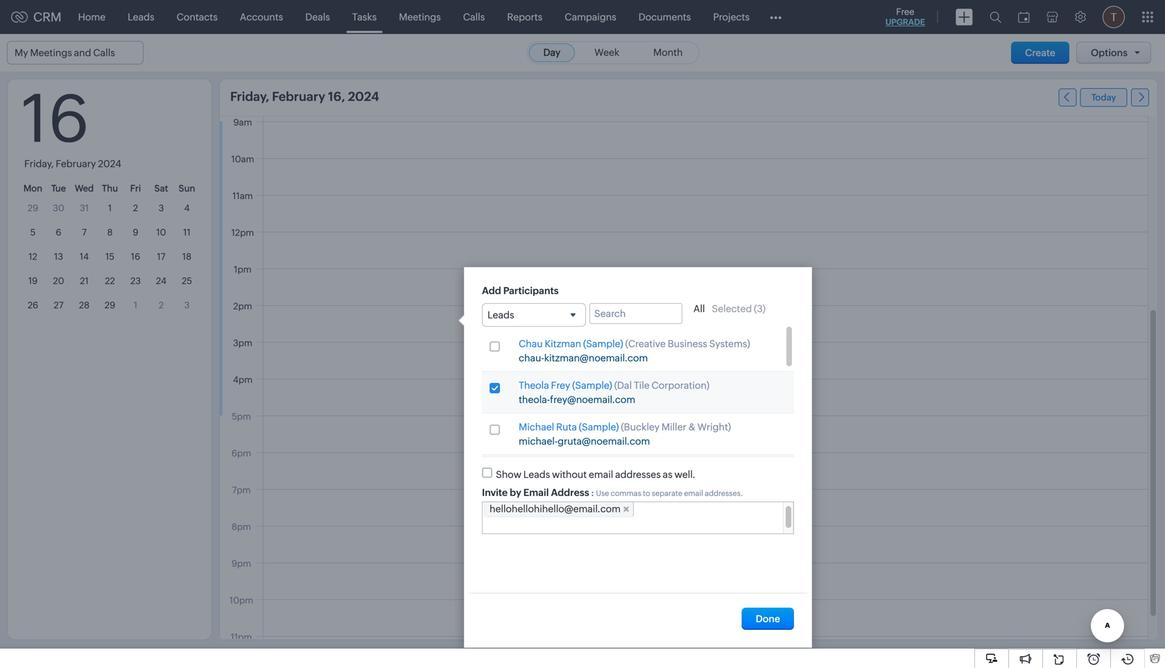 Task type: locate. For each thing, give the bounding box(es) containing it.
search element
[[982, 0, 1010, 34]]

12pm
[[231, 228, 254, 238]]

1 down the 23 at top
[[134, 300, 137, 310]]

0 horizontal spatial email
[[589, 469, 613, 480]]

16 for 16
[[131, 251, 140, 262]]

0 vertical spatial leads
[[128, 11, 154, 23]]

day
[[544, 47, 561, 58]]

1 horizontal spatial leads
[[488, 309, 514, 320]]

add
[[482, 285, 501, 296]]

3 down sat
[[159, 203, 164, 213]]

(creative
[[625, 338, 666, 349]]

1 horizontal spatial 3
[[184, 300, 190, 310]]

email
[[589, 469, 613, 480], [684, 489, 703, 498]]

email inside invite by email address : use commas to separate email addresses.
[[684, 489, 703, 498]]

0 horizontal spatial 3
[[159, 203, 164, 213]]

29 down 22
[[105, 300, 115, 310]]

1 horizontal spatial 16
[[131, 251, 140, 262]]

without
[[552, 469, 587, 480]]

None text field
[[488, 523, 773, 534]]

commas
[[611, 489, 642, 498]]

leads inside "link"
[[128, 11, 154, 23]]

ruta
[[556, 422, 577, 433]]

0 horizontal spatial 16
[[22, 81, 89, 156]]

2024 up thu
[[98, 158, 121, 169]]

(buckley
[[621, 422, 660, 433]]

email up use
[[589, 469, 613, 480]]

0 horizontal spatial meetings
[[30, 47, 72, 58]]

leads link
[[117, 0, 166, 34]]

campaigns link
[[554, 0, 628, 34]]

13
[[54, 251, 63, 262]]

february inside 16 friday , february 2024
[[56, 158, 96, 169]]

(sample) inside chau kitzman (sample) (creative business systems) chau-kitzman@noemail.com
[[583, 338, 623, 349]]

29
[[28, 203, 38, 213], [105, 300, 115, 310]]

0 horizontal spatial leads
[[128, 11, 154, 23]]

16 for 16 friday , february 2024
[[22, 81, 89, 156]]

1 down thu
[[108, 203, 112, 213]]

3pm
[[233, 338, 252, 348]]

(sample) for michael ruta (sample)
[[579, 422, 619, 433]]

(dal
[[614, 380, 632, 391]]

22
[[105, 276, 115, 286]]

0 horizontal spatial 29
[[28, 203, 38, 213]]

create
[[1025, 47, 1056, 58]]

(sample) for theola frey (sample)
[[572, 380, 612, 391]]

4
[[184, 203, 190, 213]]

0 horizontal spatial 2
[[133, 203, 138, 213]]

1 vertical spatial calls
[[93, 47, 115, 58]]

theola frey (sample) (dal tile corporation) theola-frey@noemail.com
[[519, 380, 710, 405]]

michael ruta (sample) link
[[519, 421, 619, 433]]

(sample) up gruta@noemail.com
[[579, 422, 619, 433]]

and
[[74, 47, 91, 58]]

my meetings and calls
[[15, 47, 115, 58]]

profile element
[[1095, 0, 1133, 34]]

chau
[[519, 338, 543, 349]]

friday,
[[230, 89, 269, 104]]

1
[[108, 203, 112, 213], [134, 300, 137, 310]]

1 horizontal spatial meetings
[[399, 11, 441, 23]]

3 right selected
[[757, 303, 763, 314]]

meetings
[[399, 11, 441, 23], [30, 47, 72, 58]]

29 down mon
[[28, 203, 38, 213]]

all link
[[694, 303, 705, 314]]

deals link
[[294, 0, 341, 34]]

21
[[80, 276, 89, 286]]

2 vertical spatial (sample)
[[579, 422, 619, 433]]

2 horizontal spatial 3
[[757, 303, 763, 314]]

theola
[[519, 380, 549, 391]]

2024 inside 16 friday , february 2024
[[98, 158, 121, 169]]

contacts link
[[166, 0, 229, 34]]

(sample)
[[583, 338, 623, 349], [572, 380, 612, 391], [579, 422, 619, 433]]

chau kitzman (sample) (creative business systems) chau-kitzman@noemail.com
[[519, 338, 750, 364]]

(sample) up kitzman@noemail.com
[[583, 338, 623, 349]]

selected
[[712, 303, 752, 314]]

1 vertical spatial 29
[[105, 300, 115, 310]]

theola frey (sample) link
[[519, 380, 612, 391]]

1 vertical spatial leads
[[488, 309, 514, 320]]

(sample) inside michael ruta (sample) (buckley miller & wright) michael-gruta@noemail.com
[[579, 422, 619, 433]]

february
[[272, 89, 325, 104], [56, 158, 96, 169]]

,
[[51, 158, 54, 169]]

february left 16,
[[272, 89, 325, 104]]

1 horizontal spatial email
[[684, 489, 703, 498]]

1pm
[[234, 264, 252, 275]]

1 vertical spatial 2024
[[98, 158, 121, 169]]

0 vertical spatial 1
[[108, 203, 112, 213]]

1 vertical spatial 1
[[134, 300, 137, 310]]

16 inside 16 friday , february 2024
[[22, 81, 89, 156]]

1 horizontal spatial 2
[[159, 300, 164, 310]]

(sample) up frey@noemail.com
[[572, 380, 612, 391]]

leads down 'add' at left top
[[488, 309, 514, 320]]

mon
[[24, 183, 42, 194]]

1 vertical spatial february
[[56, 158, 96, 169]]

chau-
[[519, 353, 544, 364]]

today link
[[1081, 88, 1128, 107]]

1 vertical spatial (sample)
[[572, 380, 612, 391]]

week
[[595, 47, 620, 58]]

month link
[[639, 43, 698, 62]]

february right ","
[[56, 158, 96, 169]]

0 vertical spatial calls
[[463, 11, 485, 23]]

0 vertical spatial february
[[272, 89, 325, 104]]

16 up the 23 at top
[[131, 251, 140, 262]]

meetings left calls link
[[399, 11, 441, 23]]

day link
[[529, 43, 575, 62]]

2 vertical spatial leads
[[524, 469, 550, 480]]

accounts
[[240, 11, 283, 23]]

1 horizontal spatial 29
[[105, 300, 115, 310]]

)
[[763, 303, 766, 314]]

2
[[133, 203, 138, 213], [159, 300, 164, 310]]

16 up ","
[[22, 81, 89, 156]]

20
[[53, 276, 64, 286]]

1 vertical spatial 2
[[159, 300, 164, 310]]

(sample) inside the theola frey (sample) (dal tile corporation) theola-frey@noemail.com
[[572, 380, 612, 391]]

leads inside field
[[488, 309, 514, 320]]

michael
[[519, 422, 554, 433]]

gruta@noemail.com
[[558, 436, 650, 447]]

1 vertical spatial email
[[684, 489, 703, 498]]

2024 right 16,
[[348, 89, 379, 104]]

free upgrade
[[886, 7, 925, 27]]

email down well.
[[684, 489, 703, 498]]

0 vertical spatial (sample)
[[583, 338, 623, 349]]

None button
[[742, 608, 794, 630]]

address
[[551, 487, 589, 498]]

email
[[524, 487, 549, 498]]

5pm
[[232, 411, 251, 422]]

week link
[[580, 43, 634, 62]]

leads right home
[[128, 11, 154, 23]]

upgrade
[[886, 17, 925, 27]]

2 down fri
[[133, 203, 138, 213]]

0 vertical spatial email
[[589, 469, 613, 480]]

search image
[[990, 11, 1002, 23]]

0 horizontal spatial 2024
[[98, 158, 121, 169]]

leads up email
[[524, 469, 550, 480]]

24
[[156, 276, 167, 286]]

calls left reports link
[[463, 11, 485, 23]]

8
[[107, 227, 113, 238]]

23
[[130, 276, 141, 286]]

chau kitzman (sample) link
[[519, 338, 623, 350]]

Leads field
[[482, 303, 586, 327]]

friday
[[24, 158, 51, 169]]

3 down 25
[[184, 300, 190, 310]]

2 down 24
[[159, 300, 164, 310]]

1 vertical spatial 16
[[131, 251, 140, 262]]

profile image
[[1103, 6, 1125, 28]]

3
[[159, 203, 164, 213], [184, 300, 190, 310], [757, 303, 763, 314]]

0 horizontal spatial february
[[56, 158, 96, 169]]

projects
[[713, 11, 750, 23]]

meetings right my
[[30, 47, 72, 58]]

addresses
[[615, 469, 661, 480]]

documents link
[[628, 0, 702, 34]]

12
[[29, 251, 37, 262]]

create menu element
[[948, 0, 982, 34]]

accounts link
[[229, 0, 294, 34]]

crm
[[33, 10, 61, 24]]

calls right and
[[93, 47, 115, 58]]

1 horizontal spatial calls
[[463, 11, 485, 23]]

1 horizontal spatial 2024
[[348, 89, 379, 104]]

0 vertical spatial 16
[[22, 81, 89, 156]]

meetings link
[[388, 0, 452, 34]]



Task type: describe. For each thing, give the bounding box(es) containing it.
17
[[157, 251, 166, 262]]

0 vertical spatial 2
[[133, 203, 138, 213]]

Search text field
[[590, 303, 683, 324]]

18
[[182, 251, 192, 262]]

tue
[[51, 183, 66, 194]]

all selected ( 3 )
[[694, 303, 766, 314]]

kitzman
[[545, 338, 581, 349]]

corporation)
[[652, 380, 710, 391]]

0 horizontal spatial 1
[[108, 203, 112, 213]]

today
[[1092, 92, 1117, 103]]

30
[[53, 203, 64, 213]]

frey@noemail.com
[[550, 394, 636, 405]]

7pm
[[232, 485, 251, 495]]

8pm
[[232, 522, 251, 532]]

9
[[133, 227, 138, 238]]

0 vertical spatial 2024
[[348, 89, 379, 104]]

&
[[689, 422, 696, 433]]

participants
[[503, 285, 559, 296]]

15
[[105, 251, 114, 262]]

:
[[591, 488, 594, 498]]

business
[[668, 338, 707, 349]]

0 vertical spatial meetings
[[399, 11, 441, 23]]

home link
[[67, 0, 117, 34]]

kitzman@noemail.com
[[544, 353, 648, 364]]

show
[[496, 469, 522, 480]]

(sample) for chau kitzman (sample)
[[583, 338, 623, 349]]

campaigns
[[565, 11, 617, 23]]

theola-
[[519, 394, 550, 405]]

25
[[182, 276, 192, 286]]

sat
[[154, 183, 168, 194]]

9pm
[[232, 558, 251, 569]]

(
[[754, 303, 757, 314]]

my
[[15, 47, 28, 58]]

documents
[[639, 11, 691, 23]]

projects link
[[702, 0, 761, 34]]

2pm
[[233, 301, 252, 311]]

separate
[[652, 489, 683, 498]]

create menu image
[[956, 9, 973, 25]]

leads for leads "link"
[[128, 11, 154, 23]]

leads for leads field
[[488, 309, 514, 320]]

wright)
[[698, 422, 731, 433]]

2 horizontal spatial leads
[[524, 469, 550, 480]]

michael ruta (sample) (buckley miller & wright) michael-gruta@noemail.com
[[519, 422, 731, 447]]

deals
[[305, 11, 330, 23]]

1 horizontal spatial february
[[272, 89, 325, 104]]

4pm
[[233, 375, 253, 385]]

options
[[1091, 47, 1128, 58]]

frey
[[551, 380, 570, 391]]

1 vertical spatial meetings
[[30, 47, 72, 58]]

0 horizontal spatial calls
[[93, 47, 115, 58]]

invite
[[482, 487, 508, 498]]

5
[[30, 227, 36, 238]]

all
[[694, 303, 705, 314]]

31
[[80, 203, 89, 213]]

systems)
[[709, 338, 750, 349]]

use
[[596, 489, 609, 498]]

logo image
[[11, 11, 28, 23]]

1 horizontal spatial 1
[[134, 300, 137, 310]]

wed
[[75, 183, 94, 194]]

show leads without email addresses as well.
[[496, 469, 696, 480]]

calls link
[[452, 0, 496, 34]]

11pm
[[231, 632, 252, 642]]

27
[[54, 300, 64, 310]]

tasks
[[352, 11, 377, 23]]

26
[[28, 300, 38, 310]]

reports link
[[496, 0, 554, 34]]

calls inside calls link
[[463, 11, 485, 23]]

by
[[510, 487, 521, 498]]

10am
[[231, 154, 254, 164]]

28
[[79, 300, 90, 310]]

10
[[156, 227, 166, 238]]

11am
[[233, 191, 253, 201]]

crm link
[[11, 10, 61, 24]]

month
[[653, 47, 683, 58]]

7
[[82, 227, 87, 238]]

0 vertical spatial 29
[[28, 203, 38, 213]]

add participants
[[482, 285, 559, 296]]

fri
[[130, 183, 141, 194]]

tasks link
[[341, 0, 388, 34]]

to
[[643, 489, 650, 498]]

miller
[[662, 422, 687, 433]]

16,
[[328, 89, 345, 104]]

19
[[28, 276, 38, 286]]

14
[[80, 251, 89, 262]]



Task type: vqa. For each thing, say whether or not it's contained in the screenshot.
Conversations
no



